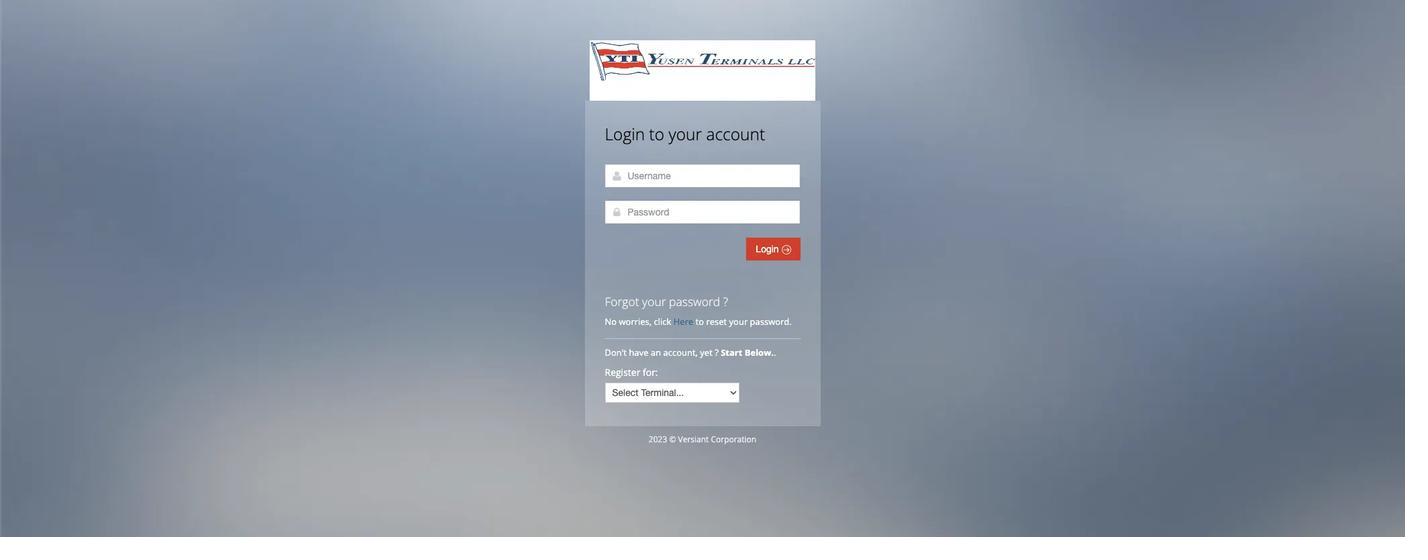 Task type: locate. For each thing, give the bounding box(es) containing it.
1 vertical spatial to
[[696, 316, 704, 328]]

login button
[[747, 238, 801, 261]]

0 horizontal spatial ?
[[715, 347, 719, 359]]

have
[[629, 347, 649, 359]]

?
[[723, 294, 728, 310], [715, 347, 719, 359]]

0 horizontal spatial your
[[642, 294, 666, 310]]

yet
[[700, 347, 713, 359]]

your up click
[[642, 294, 666, 310]]

forgot
[[605, 294, 639, 310]]

0 vertical spatial ?
[[723, 294, 728, 310]]

0 vertical spatial login
[[605, 123, 645, 145]]

login for login
[[756, 244, 782, 255]]

? up reset
[[723, 294, 728, 310]]

? right yet
[[715, 347, 719, 359]]

2 vertical spatial your
[[729, 316, 748, 328]]

0 horizontal spatial to
[[649, 123, 665, 145]]

? inside forgot your password ? no worries, click here to reset your password.
[[723, 294, 728, 310]]

Username text field
[[605, 165, 800, 187]]

your up username text field on the top
[[669, 123, 702, 145]]

login for login to your account
[[605, 123, 645, 145]]

lock image
[[612, 207, 622, 218]]

1 vertical spatial ?
[[715, 347, 719, 359]]

account,
[[663, 347, 698, 359]]

2023
[[649, 434, 667, 445]]

to right 'here'
[[696, 316, 704, 328]]

1 horizontal spatial to
[[696, 316, 704, 328]]

don't
[[605, 347, 627, 359]]

login
[[605, 123, 645, 145], [756, 244, 782, 255]]

0 vertical spatial your
[[669, 123, 702, 145]]

1 vertical spatial login
[[756, 244, 782, 255]]

0 horizontal spatial login
[[605, 123, 645, 145]]

to
[[649, 123, 665, 145], [696, 316, 704, 328]]

1 horizontal spatial ?
[[723, 294, 728, 310]]

your right reset
[[729, 316, 748, 328]]

1 horizontal spatial your
[[669, 123, 702, 145]]

login inside button
[[756, 244, 782, 255]]

reset
[[706, 316, 727, 328]]

don't have an account, yet ? start below. .
[[605, 347, 779, 359]]

1 vertical spatial your
[[642, 294, 666, 310]]

to up username text field on the top
[[649, 123, 665, 145]]

0 vertical spatial to
[[649, 123, 665, 145]]

corporation
[[711, 434, 757, 445]]

an
[[651, 347, 661, 359]]

here link
[[674, 316, 694, 328]]

1 horizontal spatial login
[[756, 244, 782, 255]]

your
[[669, 123, 702, 145], [642, 294, 666, 310], [729, 316, 748, 328]]

password
[[669, 294, 720, 310]]

no
[[605, 316, 617, 328]]



Task type: describe. For each thing, give the bounding box(es) containing it.
register for:
[[605, 366, 658, 379]]

forgot your password ? no worries, click here to reset your password.
[[605, 294, 792, 328]]

register
[[605, 366, 641, 379]]

below.
[[745, 347, 774, 359]]

versiant
[[678, 434, 709, 445]]

.
[[774, 347, 776, 359]]

Password password field
[[605, 201, 800, 224]]

login to your account
[[605, 123, 765, 145]]

worries,
[[619, 316, 652, 328]]

for:
[[643, 366, 658, 379]]

swapright image
[[782, 245, 791, 255]]

password.
[[750, 316, 792, 328]]

user image
[[612, 171, 622, 181]]

here
[[674, 316, 694, 328]]

2 horizontal spatial your
[[729, 316, 748, 328]]

2023 © versiant corporation
[[649, 434, 757, 445]]

to inside forgot your password ? no worries, click here to reset your password.
[[696, 316, 704, 328]]

account
[[706, 123, 765, 145]]

click
[[654, 316, 671, 328]]

start
[[721, 347, 743, 359]]

©
[[669, 434, 676, 445]]



Task type: vqa. For each thing, say whether or not it's contained in the screenshot.
"Login to your account" at top
yes



